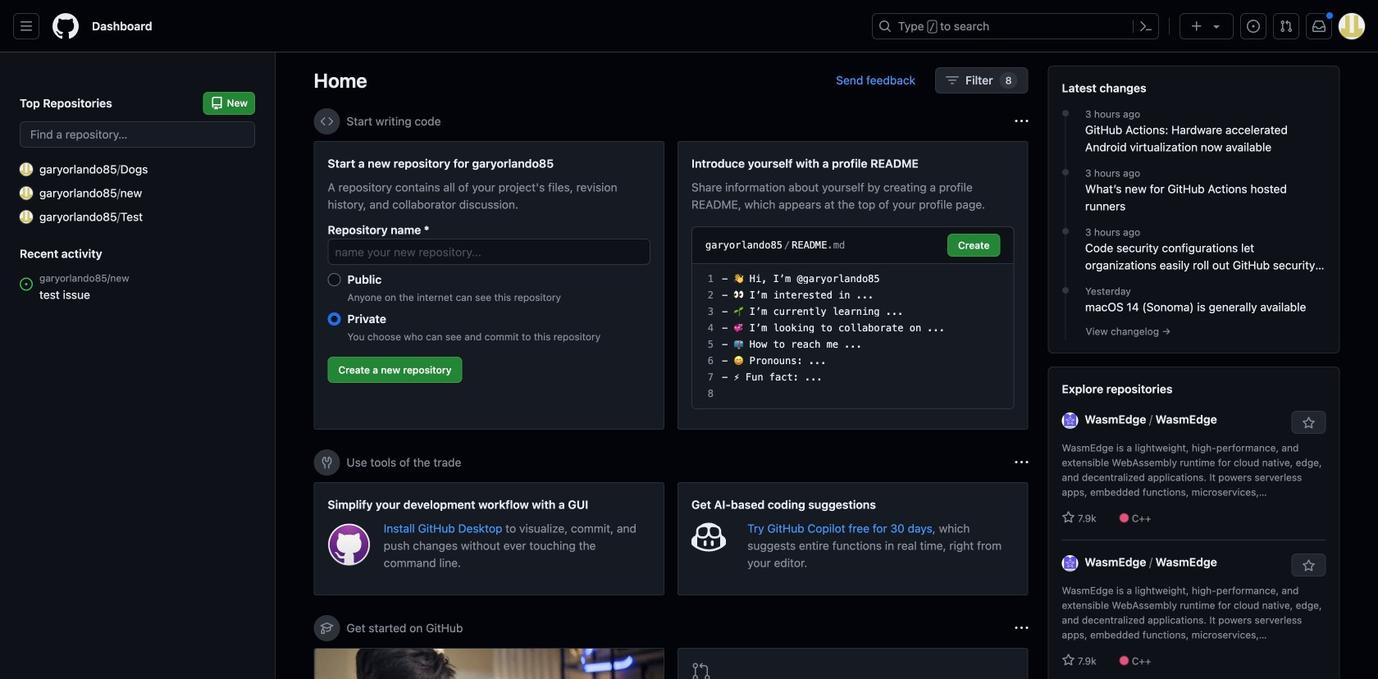 Task type: locate. For each thing, give the bounding box(es) containing it.
why am i seeing this? image
[[1016, 115, 1029, 128], [1016, 622, 1029, 635]]

2 star image from the top
[[1062, 654, 1076, 667]]

notifications image
[[1313, 20, 1326, 33]]

None radio
[[328, 313, 341, 326]]

what is github? image
[[315, 649, 664, 680]]

1 vertical spatial star image
[[1062, 654, 1076, 667]]

1 vertical spatial dot fill image
[[1060, 225, 1073, 238]]

star this repository image
[[1303, 560, 1316, 573]]

0 vertical spatial git pull request image
[[1280, 20, 1294, 33]]

1 vertical spatial why am i seeing this? image
[[1016, 622, 1029, 635]]

Find a repository… text field
[[20, 121, 255, 148]]

0 vertical spatial why am i seeing this? image
[[1016, 115, 1029, 128]]

code image
[[321, 115, 334, 128]]

None radio
[[328, 273, 341, 286]]

star this repository image
[[1303, 417, 1316, 430]]

2 @wasmedge profile image from the top
[[1062, 556, 1079, 572]]

mortar board image
[[321, 622, 334, 635]]

1 why am i seeing this? image from the top
[[1016, 115, 1029, 128]]

0 vertical spatial @wasmedge profile image
[[1062, 413, 1079, 429]]

None submit
[[948, 234, 1001, 257]]

explore repositories navigation
[[1049, 367, 1341, 680]]

3 dot fill image from the top
[[1060, 284, 1073, 297]]

dot fill image
[[1060, 107, 1073, 120], [1060, 225, 1073, 238], [1060, 284, 1073, 297]]

filter image
[[946, 74, 960, 87]]

git pull request image
[[1280, 20, 1294, 33], [692, 662, 712, 680]]

@wasmedge profile image
[[1062, 413, 1079, 429], [1062, 556, 1079, 572]]

github desktop image
[[328, 524, 371, 567]]

new image
[[20, 187, 33, 200]]

star image
[[1062, 511, 1076, 524], [1062, 654, 1076, 667]]

introduce yourself with a profile readme element
[[678, 141, 1029, 430]]

1 vertical spatial @wasmedge profile image
[[1062, 556, 1079, 572]]

Top Repositories search field
[[20, 121, 255, 148]]

dogs image
[[20, 163, 33, 176]]

@wasmedge profile image for star this repository image's star image
[[1062, 413, 1079, 429]]

2 vertical spatial dot fill image
[[1060, 284, 1073, 297]]

1 horizontal spatial git pull request image
[[1280, 20, 1294, 33]]

0 vertical spatial star image
[[1062, 511, 1076, 524]]

1 @wasmedge profile image from the top
[[1062, 413, 1079, 429]]

name your new repository... text field
[[328, 239, 651, 265]]

dot fill image
[[1060, 166, 1073, 179]]

1 vertical spatial git pull request image
[[692, 662, 712, 680]]

2 why am i seeing this? image from the top
[[1016, 622, 1029, 635]]

1 star image from the top
[[1062, 511, 1076, 524]]

0 vertical spatial dot fill image
[[1060, 107, 1073, 120]]



Task type: vqa. For each thing, say whether or not it's contained in the screenshot.
What is GitHub? element
yes



Task type: describe. For each thing, give the bounding box(es) containing it.
star image for star this repository icon at the bottom right of the page
[[1062, 654, 1076, 667]]

none submit inside the introduce yourself with a profile readme "element"
[[948, 234, 1001, 257]]

simplify your development workflow with a gui element
[[314, 483, 665, 596]]

why am i seeing this? image for start a new repository element
[[1016, 115, 1029, 128]]

command palette image
[[1140, 20, 1153, 33]]

open issue image
[[20, 278, 33, 291]]

homepage image
[[53, 13, 79, 39]]

none radio inside start a new repository element
[[328, 313, 341, 326]]

none radio inside start a new repository element
[[328, 273, 341, 286]]

why am i seeing this? image
[[1016, 456, 1029, 469]]

1 dot fill image from the top
[[1060, 107, 1073, 120]]

explore element
[[1049, 66, 1341, 680]]

plus image
[[1191, 20, 1204, 33]]

test image
[[20, 211, 33, 224]]

star image for star this repository image
[[1062, 511, 1076, 524]]

2 dot fill image from the top
[[1060, 225, 1073, 238]]

0 horizontal spatial git pull request image
[[692, 662, 712, 680]]

what is github? element
[[314, 648, 665, 680]]

@wasmedge profile image for star this repository icon at the bottom right of the page star image
[[1062, 556, 1079, 572]]

tools image
[[321, 456, 334, 469]]

get ai-based coding suggestions element
[[678, 483, 1029, 596]]

issue opened image
[[1248, 20, 1261, 33]]

triangle down image
[[1211, 20, 1224, 33]]

start a new repository element
[[314, 141, 665, 430]]

why am i seeing this? image for 'what is github?' element
[[1016, 622, 1029, 635]]



